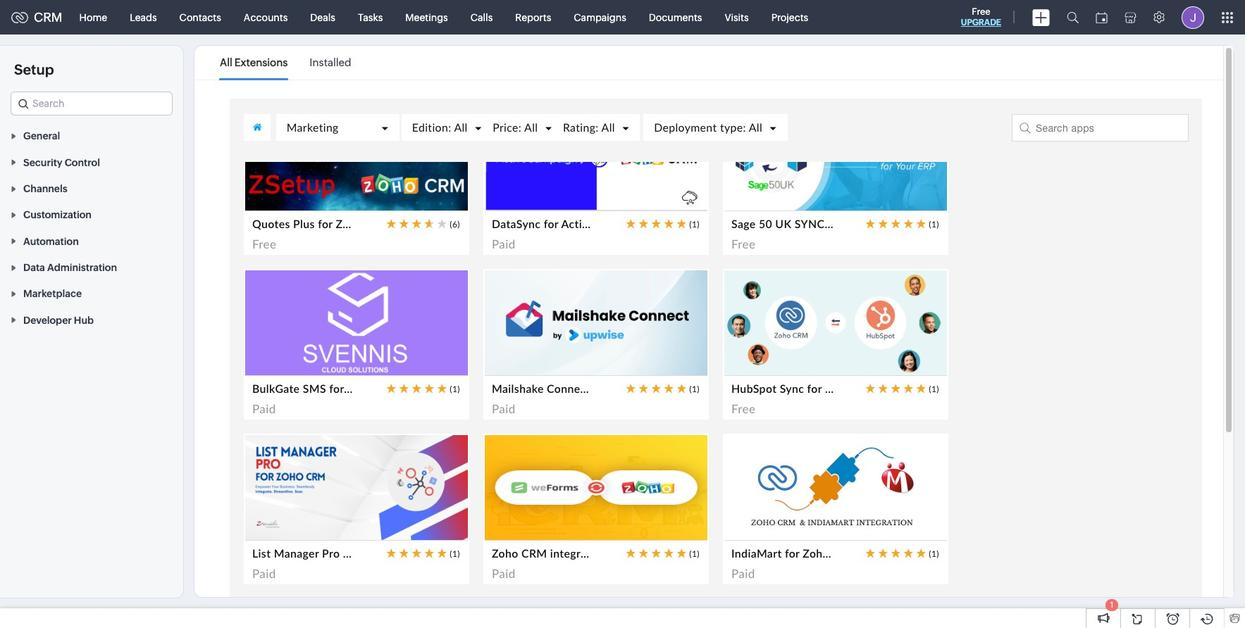 Task type: describe. For each thing, give the bounding box(es) containing it.
developer
[[23, 315, 72, 326]]

automation
[[23, 236, 79, 247]]

data administration
[[23, 262, 117, 274]]

all extensions
[[220, 56, 288, 68]]

reports
[[515, 12, 551, 23]]

control
[[65, 157, 100, 168]]

extensions
[[235, 56, 288, 68]]

home link
[[68, 0, 119, 34]]

channels button
[[0, 175, 183, 202]]

contacts
[[179, 12, 221, 23]]

calls
[[471, 12, 493, 23]]

all extensions link
[[220, 47, 288, 79]]

accounts link
[[232, 0, 299, 34]]

reports link
[[504, 0, 563, 34]]

free upgrade
[[961, 6, 1002, 27]]

visits
[[725, 12, 749, 23]]

home
[[79, 12, 107, 23]]

security
[[23, 157, 62, 168]]

security control
[[23, 157, 100, 168]]

campaigns
[[574, 12, 626, 23]]

create menu element
[[1024, 0, 1059, 34]]

customization button
[[0, 202, 183, 228]]

installed link
[[310, 47, 351, 79]]

data
[[23, 262, 45, 274]]

customization
[[23, 210, 92, 221]]

logo image
[[11, 12, 28, 23]]

meetings
[[405, 12, 448, 23]]

create menu image
[[1033, 9, 1050, 26]]

leads
[[130, 12, 157, 23]]

marketplace button
[[0, 281, 183, 307]]

Search text field
[[11, 92, 172, 115]]

marketplace
[[23, 289, 82, 300]]



Task type: locate. For each thing, give the bounding box(es) containing it.
meetings link
[[394, 0, 459, 34]]

data administration button
[[0, 254, 183, 281]]

visits link
[[714, 0, 760, 34]]

general button
[[0, 123, 183, 149]]

setup
[[14, 61, 54, 78]]

search image
[[1067, 11, 1079, 23]]

1
[[1111, 601, 1114, 610]]

None field
[[11, 92, 173, 116]]

administration
[[47, 262, 117, 274]]

free
[[972, 6, 991, 17]]

deals link
[[299, 0, 347, 34]]

deals
[[310, 12, 335, 23]]

tasks link
[[347, 0, 394, 34]]

profile image
[[1182, 6, 1205, 29]]

accounts
[[244, 12, 288, 23]]

security control button
[[0, 149, 183, 175]]

automation button
[[0, 228, 183, 254]]

hub
[[74, 315, 94, 326]]

crm
[[34, 10, 62, 25]]

calendar image
[[1096, 12, 1108, 23]]

developer hub
[[23, 315, 94, 326]]

contacts link
[[168, 0, 232, 34]]

campaigns link
[[563, 0, 638, 34]]

channels
[[23, 183, 67, 195]]

general
[[23, 131, 60, 142]]

crm link
[[11, 10, 62, 25]]

projects
[[772, 12, 809, 23]]

projects link
[[760, 0, 820, 34]]

developer hub button
[[0, 307, 183, 333]]

tasks
[[358, 12, 383, 23]]

installed
[[310, 56, 351, 68]]

upgrade
[[961, 18, 1002, 27]]

documents link
[[638, 0, 714, 34]]

search element
[[1059, 0, 1088, 35]]

documents
[[649, 12, 702, 23]]

profile element
[[1173, 0, 1213, 34]]

all
[[220, 56, 232, 68]]

leads link
[[119, 0, 168, 34]]

calls link
[[459, 0, 504, 34]]



